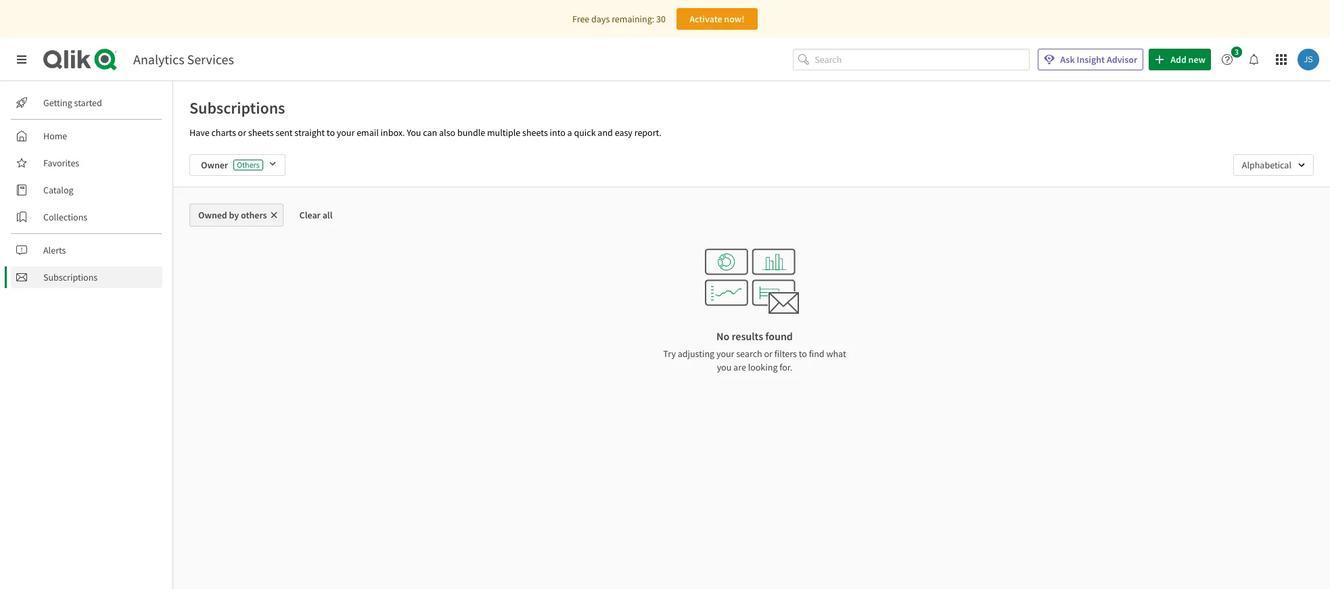 Task type: locate. For each thing, give the bounding box(es) containing it.
find
[[809, 348, 824, 360]]

add new
[[1170, 53, 1206, 66]]

your left the email
[[337, 127, 355, 139]]

filters region
[[173, 143, 1330, 187]]

home
[[43, 130, 67, 142]]

others
[[241, 209, 267, 221]]

free days remaining: 30
[[572, 13, 666, 25]]

1 vertical spatial your
[[716, 348, 734, 360]]

email
[[357, 127, 379, 139]]

bundle
[[457, 127, 485, 139]]

1 vertical spatial to
[[799, 348, 807, 360]]

what
[[826, 348, 846, 360]]

sheets left into
[[522, 127, 548, 139]]

or
[[238, 127, 246, 139], [764, 348, 772, 360]]

collections link
[[11, 206, 162, 228]]

0 vertical spatial your
[[337, 127, 355, 139]]

Alphabetical field
[[1233, 154, 1314, 176]]

1 horizontal spatial your
[[716, 348, 734, 360]]

0 horizontal spatial subscriptions
[[43, 271, 98, 283]]

1 horizontal spatial or
[[764, 348, 772, 360]]

1 vertical spatial or
[[764, 348, 772, 360]]

have charts or sheets sent straight to your email inbox. you can also bundle multiple sheets into a quick and easy report.
[[189, 127, 662, 139]]

your inside no results found try adjusting your search or filters to find what you are looking for.
[[716, 348, 734, 360]]

1 horizontal spatial to
[[799, 348, 807, 360]]

now!
[[724, 13, 745, 25]]

searchbar element
[[793, 48, 1030, 71]]

Search text field
[[815, 48, 1030, 71]]

looking
[[748, 361, 778, 373]]

ask insight advisor button
[[1038, 49, 1143, 70]]

your up you
[[716, 348, 734, 360]]

clear all
[[299, 209, 332, 221]]

activate
[[689, 13, 722, 25]]

or up looking
[[764, 348, 772, 360]]

0 vertical spatial or
[[238, 127, 246, 139]]

analytics services
[[133, 51, 234, 68]]

search
[[736, 348, 762, 360]]

sent
[[276, 127, 293, 139]]

1 vertical spatial subscriptions
[[43, 271, 98, 283]]

0 horizontal spatial or
[[238, 127, 246, 139]]

charts
[[211, 127, 236, 139]]

1 horizontal spatial subscriptions
[[189, 97, 285, 118]]

found
[[765, 329, 793, 343]]

try
[[663, 348, 676, 360]]

subscriptions up charts in the top of the page
[[189, 97, 285, 118]]

your
[[337, 127, 355, 139], [716, 348, 734, 360]]

subscriptions
[[189, 97, 285, 118], [43, 271, 98, 283]]

favorites link
[[11, 152, 162, 174]]

subscriptions down alerts
[[43, 271, 98, 283]]

to left find
[[799, 348, 807, 360]]

quick
[[574, 127, 596, 139]]

close sidebar menu image
[[16, 54, 27, 65]]

to right straight
[[327, 127, 335, 139]]

sheets
[[248, 127, 274, 139], [522, 127, 548, 139]]

ask
[[1060, 53, 1075, 66]]

started
[[74, 97, 102, 109]]

analytics
[[133, 51, 184, 68]]

3
[[1235, 47, 1239, 57]]

0 horizontal spatial your
[[337, 127, 355, 139]]

services
[[187, 51, 234, 68]]

0 horizontal spatial to
[[327, 127, 335, 139]]

catalog
[[43, 184, 73, 196]]

30
[[656, 13, 666, 25]]

can
[[423, 127, 437, 139]]

remaining:
[[612, 13, 654, 25]]

owned by others button
[[189, 204, 283, 227]]

1 horizontal spatial sheets
[[522, 127, 548, 139]]

also
[[439, 127, 455, 139]]

0 horizontal spatial sheets
[[248, 127, 274, 139]]

and
[[598, 127, 613, 139]]

analytics services element
[[133, 51, 234, 68]]

add new button
[[1149, 49, 1211, 70]]

0 vertical spatial to
[[327, 127, 335, 139]]

easy
[[615, 127, 632, 139]]

no results found try adjusting your search or filters to find what you are looking for.
[[663, 329, 846, 373]]

or inside no results found try adjusting your search or filters to find what you are looking for.
[[764, 348, 772, 360]]

catalog link
[[11, 179, 162, 201]]

inbox.
[[381, 127, 405, 139]]

getting started link
[[11, 92, 162, 114]]

clear
[[299, 209, 321, 221]]

advisor
[[1107, 53, 1137, 66]]

to
[[327, 127, 335, 139], [799, 348, 807, 360]]

or right charts in the top of the page
[[238, 127, 246, 139]]

sheets left sent
[[248, 127, 274, 139]]

add
[[1170, 53, 1186, 66]]

alerts link
[[11, 239, 162, 261]]

0 vertical spatial subscriptions
[[189, 97, 285, 118]]



Task type: describe. For each thing, give the bounding box(es) containing it.
getting
[[43, 97, 72, 109]]

to inside no results found try adjusting your search or filters to find what you are looking for.
[[799, 348, 807, 360]]

filters
[[774, 348, 797, 360]]

jacob simon image
[[1298, 49, 1319, 70]]

2 sheets from the left
[[522, 127, 548, 139]]

owned
[[198, 209, 227, 221]]

getting started
[[43, 97, 102, 109]]

alerts
[[43, 244, 66, 256]]

for.
[[780, 361, 792, 373]]

multiple
[[487, 127, 520, 139]]

activate now!
[[689, 13, 745, 25]]

activate now! link
[[676, 8, 758, 30]]

straight
[[294, 127, 325, 139]]

favorites
[[43, 157, 79, 169]]

are
[[733, 361, 746, 373]]

report.
[[634, 127, 662, 139]]

navigation pane element
[[0, 87, 173, 294]]

owner
[[201, 159, 228, 171]]

a
[[567, 127, 572, 139]]

no
[[716, 329, 730, 343]]

days
[[591, 13, 610, 25]]

have
[[189, 127, 209, 139]]

free
[[572, 13, 589, 25]]

into
[[550, 127, 565, 139]]

by
[[229, 209, 239, 221]]

collections
[[43, 211, 87, 223]]

home link
[[11, 125, 162, 147]]

new
[[1188, 53, 1206, 66]]

subscriptions link
[[11, 267, 162, 288]]

alphabetical
[[1242, 159, 1291, 171]]

1 sheets from the left
[[248, 127, 274, 139]]

owned by others
[[198, 209, 267, 221]]

subscriptions inside navigation pane element
[[43, 271, 98, 283]]

clear all button
[[289, 204, 343, 227]]

you
[[407, 127, 421, 139]]

you
[[717, 361, 732, 373]]

all
[[322, 209, 332, 221]]

insight
[[1077, 53, 1105, 66]]

adjusting
[[678, 348, 714, 360]]

results
[[732, 329, 763, 343]]

3 button
[[1216, 47, 1246, 70]]

ask insight advisor
[[1060, 53, 1137, 66]]

others
[[237, 160, 260, 170]]



Task type: vqa. For each thing, say whether or not it's contained in the screenshot.
the leftmost Glossaries
no



